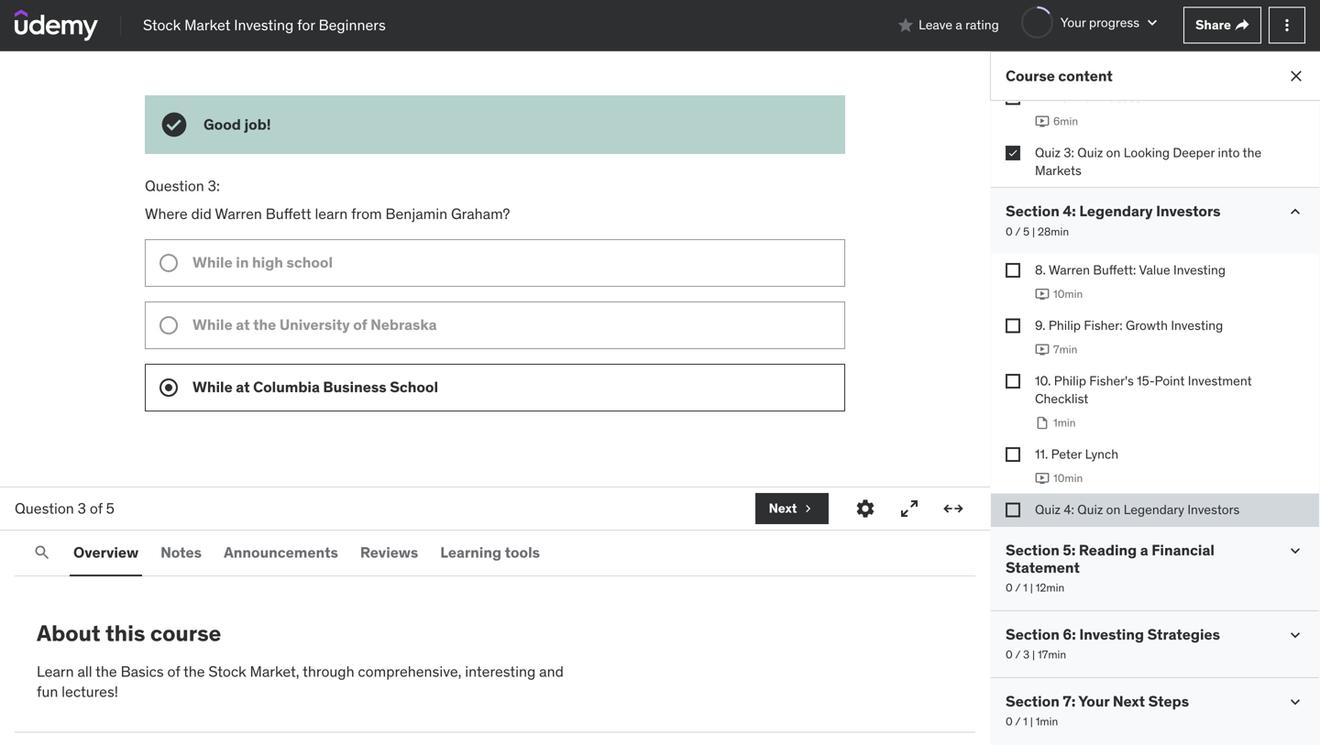 Task type: vqa. For each thing, say whether or not it's contained in the screenshot.


Task type: locate. For each thing, give the bounding box(es) containing it.
4: up 5:
[[1064, 501, 1075, 518]]

/ down the "section 7: your next steps" dropdown button
[[1015, 715, 1021, 729]]

5 left 28min at the right top of the page
[[1023, 224, 1030, 239]]

1 at from the top
[[236, 315, 250, 334]]

next inside "button"
[[769, 500, 797, 517]]

benjamin
[[386, 204, 448, 223]]

a
[[956, 17, 963, 33], [1140, 541, 1149, 560]]

6:
[[1063, 625, 1076, 644]]

1 vertical spatial your
[[1079, 692, 1110, 711]]

1 inside section 5: reading a financial statement 0 / 1 | 12min
[[1023, 581, 1028, 595]]

question
[[145, 176, 204, 195], [15, 499, 74, 518]]

1 1 from the top
[[1023, 581, 1028, 595]]

at for columbia
[[236, 378, 250, 396]]

next inside section 7: your next steps 0 / 1 | 1min
[[1113, 692, 1145, 711]]

1 vertical spatial question
[[15, 499, 74, 518]]

stock left the market
[[143, 15, 181, 34]]

section for section 5: reading a financial statement
[[1006, 541, 1060, 560]]

3:
[[1064, 144, 1075, 161], [208, 176, 220, 195]]

1 10min from the top
[[1053, 287, 1083, 301]]

at down in
[[236, 315, 250, 334]]

the
[[1047, 89, 1068, 105]]

of left nebraska
[[353, 315, 367, 334]]

warren right 8.
[[1049, 262, 1090, 278]]

reviews button
[[357, 531, 422, 575]]

| left 17min
[[1032, 648, 1035, 662]]

0 down the statement
[[1006, 581, 1013, 595]]

3: inside question 3: where did warren buffett learn from benjamin graham?
[[208, 176, 220, 195]]

2 horizontal spatial of
[[353, 315, 367, 334]]

xsmall image inside share button
[[1235, 18, 1250, 33]]

0 inside section 4: legendary investors 0 / 5 | 28min
[[1006, 224, 1013, 239]]

| down the "section 7: your next steps" dropdown button
[[1030, 715, 1033, 729]]

1 left 12min at the right bottom
[[1023, 581, 1028, 595]]

section 5: reading a financial statement button
[[1006, 541, 1272, 577]]

warren
[[215, 204, 262, 223], [1049, 262, 1090, 278]]

the right into
[[1243, 144, 1262, 161]]

a left rating
[[956, 17, 963, 33]]

10min down peter
[[1053, 471, 1083, 485]]

0 vertical spatial investors
[[1156, 202, 1221, 221]]

0 vertical spatial question
[[145, 176, 204, 195]]

0 vertical spatial warren
[[215, 204, 262, 223]]

1 vertical spatial 3
[[1023, 648, 1030, 662]]

1 vertical spatial investors
[[1188, 501, 1240, 518]]

stock inside the learn all the basics of the stock market, through comprehensive, interesting and fun lectures!
[[209, 662, 246, 681]]

0 vertical spatial 5
[[1023, 224, 1030, 239]]

0 horizontal spatial stock
[[143, 15, 181, 34]]

12min
[[1036, 581, 1065, 595]]

philip up checklist
[[1054, 373, 1086, 389]]

fisher's
[[1090, 373, 1134, 389]]

1 vertical spatial stock
[[209, 662, 246, 681]]

3 left 17min
[[1023, 648, 1030, 662]]

section 6: investing strategies 0 / 3 | 17min
[[1006, 625, 1220, 662]]

stock left market,
[[209, 662, 246, 681]]

xsmall image
[[1235, 18, 1250, 33], [1006, 90, 1020, 105], [1006, 146, 1020, 160], [1006, 263, 1020, 278], [1006, 374, 1020, 389], [1006, 447, 1020, 462]]

1 vertical spatial small image
[[1286, 626, 1305, 645]]

0 horizontal spatial a
[[956, 17, 963, 33]]

0 vertical spatial legendary
[[1079, 202, 1153, 221]]

leave a rating
[[919, 17, 999, 33]]

3 up overview
[[78, 499, 86, 518]]

3: up the markets
[[1064, 144, 1075, 161]]

0 vertical spatial on
[[1106, 144, 1121, 161]]

1 vertical spatial 5
[[106, 499, 115, 518]]

question up search "image"
[[15, 499, 74, 518]]

1 vertical spatial 1min
[[1036, 715, 1058, 729]]

of
[[353, 315, 367, 334], [90, 499, 103, 518], [167, 662, 180, 681]]

3 0 from the top
[[1006, 648, 1013, 662]]

2 10min from the top
[[1053, 471, 1083, 485]]

1 horizontal spatial warren
[[1049, 262, 1090, 278]]

| inside section 6: investing strategies 0 / 3 | 17min
[[1032, 648, 1035, 662]]

1 vertical spatial a
[[1140, 541, 1149, 560]]

0 horizontal spatial 5
[[106, 499, 115, 518]]

7:
[[1063, 692, 1076, 711]]

job!
[[244, 115, 271, 134]]

0 inside section 5: reading a financial statement 0 / 1 | 12min
[[1006, 581, 1013, 595]]

0 left 17min
[[1006, 648, 1013, 662]]

section inside section 4: legendary investors 0 / 5 | 28min
[[1006, 202, 1060, 221]]

your left progress
[[1061, 14, 1086, 30]]

learn
[[315, 204, 348, 223]]

question for question 3 of 5
[[15, 499, 74, 518]]

section for section 4: legendary investors
[[1006, 202, 1060, 221]]

your progress
[[1061, 14, 1140, 30]]

legendary up buffett:
[[1079, 202, 1153, 221]]

/ inside section 5: reading a financial statement 0 / 1 | 12min
[[1015, 581, 1021, 595]]

next left steps
[[1113, 692, 1145, 711]]

strategies
[[1148, 625, 1220, 644]]

rating
[[966, 17, 999, 33]]

0 horizontal spatial question
[[15, 499, 74, 518]]

the right all
[[96, 662, 117, 681]]

1 horizontal spatial question
[[145, 176, 204, 195]]

1 vertical spatial on
[[1106, 501, 1121, 518]]

xsmall image for 10. philip fisher's 15-point investment checklist
[[1006, 374, 1020, 389]]

0 vertical spatial 1
[[1023, 581, 1028, 595]]

while left columbia
[[193, 378, 233, 396]]

10min right play warren buffett: value investing 'icon'
[[1053, 287, 1083, 301]]

1 vertical spatial philip
[[1054, 373, 1086, 389]]

investors down deeper
[[1156, 202, 1221, 221]]

play warren buffett: value investing image
[[1035, 287, 1050, 302]]

0 vertical spatial 4:
[[1063, 202, 1076, 221]]

1 horizontal spatial next
[[1113, 692, 1145, 711]]

/ left 28min at the right top of the page
[[1015, 224, 1021, 239]]

xsmall image inside next "button"
[[801, 502, 815, 516]]

1 0 from the top
[[1006, 224, 1013, 239]]

28min
[[1038, 224, 1069, 239]]

question up where
[[145, 176, 204, 195]]

3: for question
[[208, 176, 220, 195]]

0 vertical spatial a
[[956, 17, 963, 33]]

sidebar element
[[990, 0, 1320, 745]]

stock market investing for beginners link
[[143, 15, 386, 35]]

| inside section 5: reading a financial statement 0 / 1 | 12min
[[1030, 581, 1033, 595]]

0
[[1006, 224, 1013, 239], [1006, 581, 1013, 595], [1006, 648, 1013, 662], [1006, 715, 1013, 729]]

section inside section 7: your next steps 0 / 1 | 1min
[[1006, 692, 1060, 711]]

0 vertical spatial of
[[353, 315, 367, 334]]

0 vertical spatial at
[[236, 315, 250, 334]]

while down while in high school
[[193, 315, 233, 334]]

0 vertical spatial 10min
[[1053, 287, 1083, 301]]

small image
[[1143, 13, 1162, 32], [1286, 203, 1305, 221], [1286, 542, 1305, 560], [1286, 693, 1305, 712]]

0 vertical spatial philip
[[1049, 317, 1081, 334]]

all
[[77, 662, 92, 681]]

4 / from the top
[[1015, 715, 1021, 729]]

0 vertical spatial next
[[769, 500, 797, 517]]

overview
[[73, 543, 139, 562]]

on for legendary
[[1106, 501, 1121, 518]]

10min for warren
[[1053, 287, 1083, 301]]

the down course
[[183, 662, 205, 681]]

1 horizontal spatial stock
[[209, 662, 246, 681]]

1 / from the top
[[1015, 224, 1021, 239]]

1 while from the top
[[193, 253, 233, 272]]

xsmall image for 7. the ipo process
[[1006, 90, 1020, 105]]

0 left 28min at the right top of the page
[[1006, 224, 1013, 239]]

warren right did
[[215, 204, 262, 223]]

close course content sidebar image
[[1287, 67, 1306, 85]]

2 section from the top
[[1006, 541, 1060, 560]]

/ down the statement
[[1015, 581, 1021, 595]]

0 vertical spatial 3:
[[1064, 144, 1075, 161]]

of up overview
[[90, 499, 103, 518]]

warren inside sidebar element
[[1049, 262, 1090, 278]]

1 horizontal spatial 3:
[[1064, 144, 1075, 161]]

6min
[[1053, 114, 1078, 128]]

1 vertical spatial 1
[[1023, 715, 1028, 729]]

while left in
[[193, 253, 233, 272]]

of inside the learn all the basics of the stock market, through comprehensive, interesting and fun lectures!
[[167, 662, 180, 681]]

play the ipo process image
[[1035, 114, 1050, 129]]

small image
[[897, 16, 915, 34], [1286, 626, 1305, 645]]

of inside where did warren buffett learn from benjamin graham? group
[[353, 315, 367, 334]]

course
[[150, 620, 221, 647]]

5
[[1023, 224, 1030, 239], [106, 499, 115, 518]]

the inside where did warren buffett learn from benjamin graham? group
[[253, 315, 276, 334]]

2 at from the top
[[236, 378, 250, 396]]

looking
[[1124, 144, 1170, 161]]

1 section from the top
[[1006, 202, 1060, 221]]

a right the reading
[[1140, 541, 1149, 560]]

section 4: legendary investors 0 / 5 | 28min
[[1006, 202, 1221, 239]]

on
[[1106, 144, 1121, 161], [1106, 501, 1121, 518]]

1 vertical spatial 3:
[[208, 176, 220, 195]]

1 horizontal spatial 3
[[1023, 648, 1030, 662]]

section 5: reading a financial statement 0 / 1 | 12min
[[1006, 541, 1215, 595]]

next
[[769, 500, 797, 517], [1113, 692, 1145, 711]]

your
[[1061, 14, 1086, 30], [1079, 692, 1110, 711]]

at for the
[[236, 315, 250, 334]]

while at columbia business school
[[193, 378, 438, 396]]

on left looking on the top of page
[[1106, 144, 1121, 161]]

| inside section 4: legendary investors 0 / 5 | 28min
[[1032, 224, 1035, 239]]

learn
[[37, 662, 74, 681]]

stock
[[143, 15, 181, 34], [209, 662, 246, 681]]

philip up the 7min
[[1049, 317, 1081, 334]]

investing right growth
[[1171, 317, 1223, 334]]

/ inside section 4: legendary investors 0 / 5 | 28min
[[1015, 224, 1021, 239]]

at left columbia
[[236, 378, 250, 396]]

1min
[[1053, 416, 1076, 430], [1036, 715, 1058, 729]]

section for section 7: your next steps
[[1006, 692, 1060, 711]]

xsmall image right expanded view image
[[1006, 503, 1020, 517]]

3 while from the top
[[193, 378, 233, 396]]

your right the '7:'
[[1079, 692, 1110, 711]]

11. peter lynch
[[1035, 446, 1119, 462]]

philip for 10.
[[1054, 373, 1086, 389]]

question 3: where did warren buffett learn from benjamin graham?
[[145, 176, 514, 223]]

1 vertical spatial 10min
[[1053, 471, 1083, 485]]

warren inside question 3: where did warren buffett learn from benjamin graham?
[[215, 204, 262, 223]]

next button
[[755, 493, 829, 524]]

3 / from the top
[[1015, 648, 1021, 662]]

10.
[[1035, 373, 1051, 389]]

philip for 9.
[[1049, 317, 1081, 334]]

section
[[1006, 202, 1060, 221], [1006, 541, 1060, 560], [1006, 625, 1060, 644], [1006, 692, 1060, 711]]

question inside question 3: where did warren buffett learn from benjamin graham?
[[145, 176, 204, 195]]

2 on from the top
[[1106, 501, 1121, 518]]

4 0 from the top
[[1006, 715, 1013, 729]]

philip
[[1049, 317, 1081, 334], [1054, 373, 1086, 389]]

small image for section 5: reading a financial statement
[[1286, 542, 1305, 560]]

nebraska
[[371, 315, 437, 334]]

3 section from the top
[[1006, 625, 1060, 644]]

learn all the basics of the stock market, through comprehensive, interesting and fun lectures!
[[37, 662, 564, 702]]

4: for section
[[1063, 202, 1076, 221]]

section left 5:
[[1006, 541, 1060, 560]]

1 horizontal spatial 5
[[1023, 224, 1030, 239]]

1 horizontal spatial a
[[1140, 541, 1149, 560]]

0 vertical spatial small image
[[897, 16, 915, 34]]

1 vertical spatial warren
[[1049, 262, 1090, 278]]

5 up overview
[[106, 499, 115, 518]]

at
[[236, 315, 250, 334], [236, 378, 250, 396]]

actions image
[[1278, 16, 1296, 34]]

on inside quiz 3: quiz on looking deeper into the markets
[[1106, 144, 1121, 161]]

1 down the "section 7: your next steps" dropdown button
[[1023, 715, 1028, 729]]

1 on from the top
[[1106, 144, 1121, 161]]

investing right 6:
[[1079, 625, 1144, 644]]

next left settings icon
[[769, 500, 797, 517]]

section left the '7:'
[[1006, 692, 1060, 711]]

0 horizontal spatial 3
[[78, 499, 86, 518]]

2 0 from the top
[[1006, 581, 1013, 595]]

section 6: investing strategies button
[[1006, 625, 1220, 644]]

philip inside 10. philip fisher's 15-point investment checklist
[[1054, 373, 1086, 389]]

| left 12min at the right bottom
[[1030, 581, 1033, 595]]

0 horizontal spatial 3:
[[208, 176, 220, 195]]

10min
[[1053, 287, 1083, 301], [1053, 471, 1083, 485]]

2 vertical spatial while
[[193, 378, 233, 396]]

on up the reading
[[1106, 501, 1121, 518]]

4 section from the top
[[1006, 692, 1060, 711]]

0 vertical spatial 3
[[78, 499, 86, 518]]

your inside section 7: your next steps 0 / 1 | 1min
[[1079, 692, 1110, 711]]

1 vertical spatial of
[[90, 499, 103, 518]]

0 inside section 6: investing strategies 0 / 3 | 17min
[[1006, 648, 1013, 662]]

4: up 28min at the right top of the page
[[1063, 202, 1076, 221]]

xsmall image
[[1006, 319, 1020, 333], [801, 502, 815, 516], [1006, 503, 1020, 517]]

small image inside leave a rating button
[[897, 16, 915, 34]]

1 vertical spatial at
[[236, 378, 250, 396]]

while in high school
[[193, 253, 333, 272]]

0 down the "section 7: your next steps" dropdown button
[[1006, 715, 1013, 729]]

the left university
[[253, 315, 276, 334]]

xsmall image left settings icon
[[801, 502, 815, 516]]

0 horizontal spatial of
[[90, 499, 103, 518]]

| left 28min at the right top of the page
[[1032, 224, 1035, 239]]

4: inside section 4: legendary investors 0 / 5 | 28min
[[1063, 202, 1076, 221]]

section inside section 5: reading a financial statement 0 / 1 | 12min
[[1006, 541, 1060, 560]]

0 vertical spatial while
[[193, 253, 233, 272]]

section inside section 6: investing strategies 0 / 3 | 17min
[[1006, 625, 1060, 644]]

1 horizontal spatial of
[[167, 662, 180, 681]]

3: inside quiz 3: quiz on looking deeper into the markets
[[1064, 144, 1075, 161]]

small image inside your progress dropdown button
[[1143, 13, 1162, 32]]

4: for quiz
[[1064, 501, 1075, 518]]

investors
[[1156, 202, 1221, 221], [1188, 501, 1240, 518]]

1 vertical spatial next
[[1113, 692, 1145, 711]]

0 horizontal spatial small image
[[897, 16, 915, 34]]

investors up financial at the bottom
[[1188, 501, 1240, 518]]

market
[[184, 15, 230, 34]]

1min right 'start philip fisher's 15-point investment checklist' image
[[1053, 416, 1076, 430]]

3
[[78, 499, 86, 518], [1023, 648, 1030, 662]]

buffett:
[[1093, 262, 1136, 278]]

1 inside section 7: your next steps 0 / 1 | 1min
[[1023, 715, 1028, 729]]

0 horizontal spatial warren
[[215, 204, 262, 223]]

/ left 17min
[[1015, 648, 1021, 662]]

0 vertical spatial your
[[1061, 14, 1086, 30]]

reviews
[[360, 543, 418, 562]]

2 vertical spatial of
[[167, 662, 180, 681]]

1 horizontal spatial small image
[[1286, 626, 1305, 645]]

8. warren buffett: value investing
[[1035, 262, 1226, 278]]

1 vertical spatial while
[[193, 315, 233, 334]]

1 vertical spatial 4:
[[1064, 501, 1075, 518]]

1min down the "section 7: your next steps" dropdown button
[[1036, 715, 1058, 729]]

investing inside section 6: investing strategies 0 / 3 | 17min
[[1079, 625, 1144, 644]]

2 / from the top
[[1015, 581, 1021, 595]]

7.
[[1035, 89, 1044, 105]]

2 1 from the top
[[1023, 715, 1028, 729]]

value
[[1139, 262, 1171, 278]]

section up 17min
[[1006, 625, 1060, 644]]

section up 28min at the right top of the page
[[1006, 202, 1060, 221]]

10. philip fisher's 15-point investment checklist
[[1035, 373, 1252, 407]]

legendary up financial at the bottom
[[1124, 501, 1185, 518]]

section for section 6: investing strategies
[[1006, 625, 1060, 644]]

2 while from the top
[[193, 315, 233, 334]]

9. philip fisher: growth investing
[[1035, 317, 1223, 334]]

3: up did
[[208, 176, 220, 195]]

0 horizontal spatial next
[[769, 500, 797, 517]]

|
[[1032, 224, 1035, 239], [1030, 581, 1033, 595], [1032, 648, 1035, 662], [1030, 715, 1033, 729]]

of right 'basics'
[[167, 662, 180, 681]]

checklist
[[1035, 391, 1089, 407]]

xsmall image for 11. peter lynch
[[1006, 447, 1020, 462]]



Task type: describe. For each thing, give the bounding box(es) containing it.
15-
[[1137, 373, 1155, 389]]

comprehensive,
[[358, 662, 462, 681]]

3 inside section 6: investing strategies 0 / 3 | 17min
[[1023, 648, 1030, 662]]

udemy image
[[15, 10, 98, 41]]

peter
[[1051, 446, 1082, 462]]

of for basics
[[167, 662, 180, 681]]

quiz 4: quiz on legendary investors
[[1035, 501, 1240, 518]]

financial
[[1152, 541, 1215, 560]]

in
[[236, 253, 249, 272]]

beginners
[[319, 15, 386, 34]]

investing left for
[[234, 15, 294, 34]]

share
[[1196, 17, 1231, 33]]

overview button
[[70, 531, 142, 575]]

learning tools button
[[437, 531, 544, 575]]

small image for section 4: legendary investors
[[1286, 203, 1305, 221]]

process
[[1096, 89, 1142, 105]]

content
[[1058, 66, 1113, 85]]

share button
[[1184, 7, 1262, 44]]

7min
[[1053, 343, 1078, 357]]

your inside dropdown button
[[1061, 14, 1086, 30]]

xsmall image left the 9.
[[1006, 319, 1020, 333]]

high
[[252, 253, 283, 272]]

play philip fisher: growth investing image
[[1035, 342, 1050, 357]]

from
[[351, 204, 382, 223]]

leave a rating button
[[897, 3, 999, 47]]

where
[[145, 204, 188, 223]]

question 3 of 5
[[15, 499, 115, 518]]

announcements button
[[220, 531, 342, 575]]

1 vertical spatial legendary
[[1124, 501, 1185, 518]]

for
[[297, 15, 315, 34]]

basics
[[121, 662, 164, 681]]

8.
[[1035, 262, 1046, 278]]

a inside section 5: reading a financial statement 0 / 1 | 12min
[[1140, 541, 1149, 560]]

11.
[[1035, 446, 1048, 462]]

small image for section 7: your next steps
[[1286, 693, 1305, 712]]

settings image
[[855, 498, 877, 520]]

on for looking
[[1106, 144, 1121, 161]]

search image
[[33, 544, 51, 562]]

interesting
[[465, 662, 536, 681]]

notes
[[161, 543, 202, 562]]

0 vertical spatial stock
[[143, 15, 181, 34]]

notes button
[[157, 531, 205, 575]]

investing right the 'value'
[[1174, 262, 1226, 278]]

steps
[[1149, 692, 1189, 711]]

market,
[[250, 662, 299, 681]]

investors inside section 4: legendary investors 0 / 5 | 28min
[[1156, 202, 1221, 221]]

about this course
[[37, 620, 221, 647]]

statement
[[1006, 558, 1080, 577]]

/ inside section 7: your next steps 0 / 1 | 1min
[[1015, 715, 1021, 729]]

deeper
[[1173, 144, 1215, 161]]

leave
[[919, 17, 953, 33]]

good job!
[[204, 115, 271, 134]]

reading
[[1079, 541, 1137, 560]]

start philip fisher's 15-point investment checklist image
[[1035, 416, 1050, 430]]

fisher:
[[1084, 317, 1123, 334]]

section 7: your next steps 0 / 1 | 1min
[[1006, 692, 1189, 729]]

university
[[280, 315, 350, 334]]

business
[[323, 378, 387, 396]]

a inside leave a rating button
[[956, 17, 963, 33]]

1min inside section 7: your next steps 0 / 1 | 1min
[[1036, 715, 1058, 729]]

3: for quiz
[[1064, 144, 1075, 161]]

| inside section 7: your next steps 0 / 1 | 1min
[[1030, 715, 1033, 729]]

of for university
[[353, 315, 367, 334]]

the inside quiz 3: quiz on looking deeper into the markets
[[1243, 144, 1262, 161]]

stock market investing for beginners
[[143, 15, 386, 34]]

play peter lynch image
[[1035, 471, 1050, 486]]

progress
[[1089, 14, 1140, 30]]

10min for peter
[[1053, 471, 1083, 485]]

5 inside section 4: legendary investors 0 / 5 | 28min
[[1023, 224, 1030, 239]]

this
[[105, 620, 145, 647]]

and
[[539, 662, 564, 681]]

while for while at columbia business school
[[193, 378, 233, 396]]

while for while at the university of nebraska
[[193, 315, 233, 334]]

good
[[204, 115, 241, 134]]

while for while in high school
[[193, 253, 233, 272]]

learning tools
[[440, 543, 540, 562]]

legendary inside section 4: legendary investors 0 / 5 | 28min
[[1079, 202, 1153, 221]]

9.
[[1035, 317, 1046, 334]]

5:
[[1063, 541, 1076, 560]]

question for question 3: where did warren buffett learn from benjamin graham?
[[145, 176, 204, 195]]

lectures!
[[62, 683, 118, 702]]

0 vertical spatial 1min
[[1053, 416, 1076, 430]]

section 7: your next steps button
[[1006, 692, 1189, 711]]

/ inside section 6: investing strategies 0 / 3 | 17min
[[1015, 648, 1021, 662]]

0 inside section 7: your next steps 0 / 1 | 1min
[[1006, 715, 1013, 729]]

where did warren buffett learn from benjamin graham? group
[[145, 239, 845, 411]]

learning
[[440, 543, 502, 562]]

xsmall image for 8. warren buffett: value investing
[[1006, 263, 1020, 278]]

announcements
[[224, 543, 338, 562]]

growth
[[1126, 317, 1168, 334]]

buffett
[[266, 204, 311, 223]]

about
[[37, 620, 100, 647]]

fun
[[37, 683, 58, 702]]

investment
[[1188, 373, 1252, 389]]

17min
[[1038, 648, 1066, 662]]

course
[[1006, 66, 1055, 85]]

fullscreen image
[[899, 498, 921, 520]]

point
[[1155, 373, 1185, 389]]

through
[[303, 662, 354, 681]]

expanded view image
[[943, 498, 965, 520]]

course content
[[1006, 66, 1113, 85]]

columbia
[[253, 378, 320, 396]]

ipo
[[1071, 89, 1093, 105]]

quiz 3: quiz on looking deeper into the markets
[[1035, 144, 1262, 179]]

graham?
[[451, 204, 510, 223]]

school
[[286, 253, 333, 272]]

7. the ipo process
[[1035, 89, 1142, 105]]



